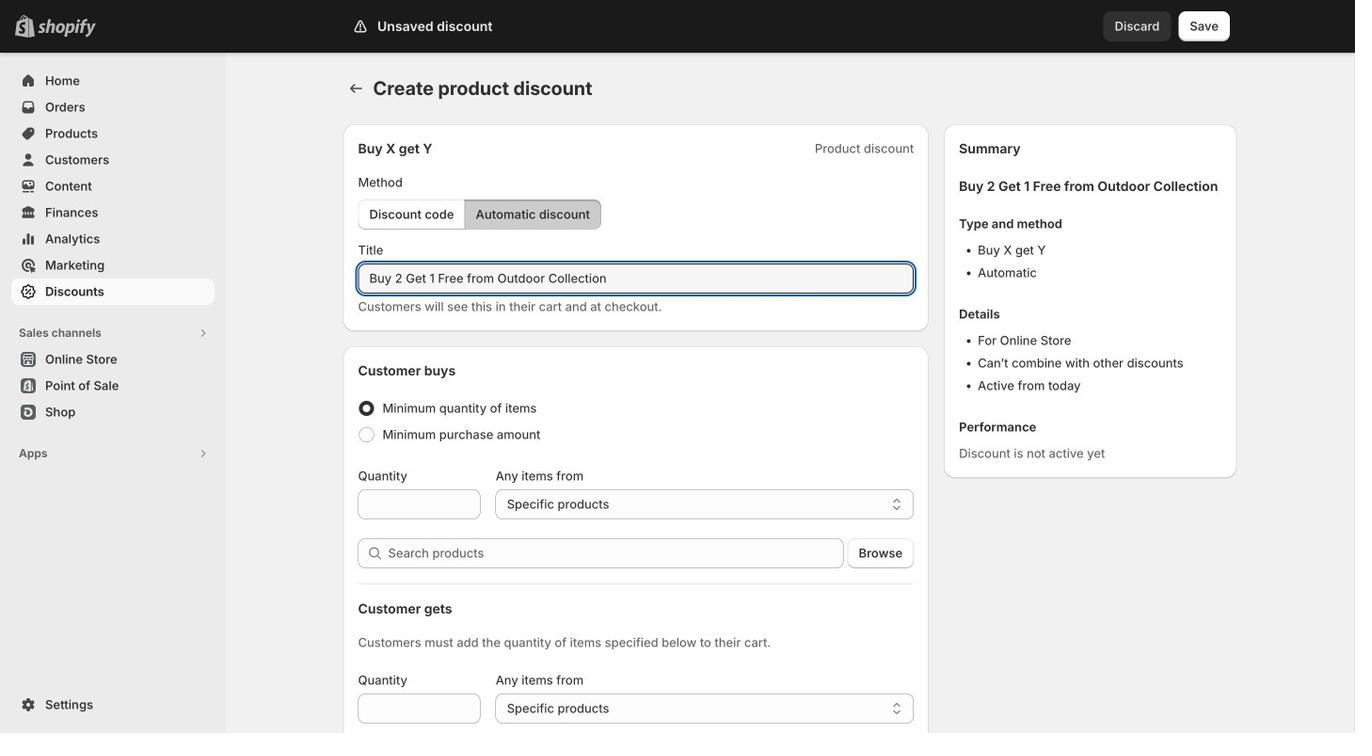 Task type: locate. For each thing, give the bounding box(es) containing it.
None text field
[[358, 490, 481, 520]]

None text field
[[358, 264, 914, 294], [358, 694, 481, 724], [358, 264, 914, 294], [358, 694, 481, 724]]

shopify image
[[38, 19, 96, 37]]



Task type: vqa. For each thing, say whether or not it's contained in the screenshot.
"search"
no



Task type: describe. For each thing, give the bounding box(es) containing it.
Search products text field
[[388, 539, 844, 569]]



